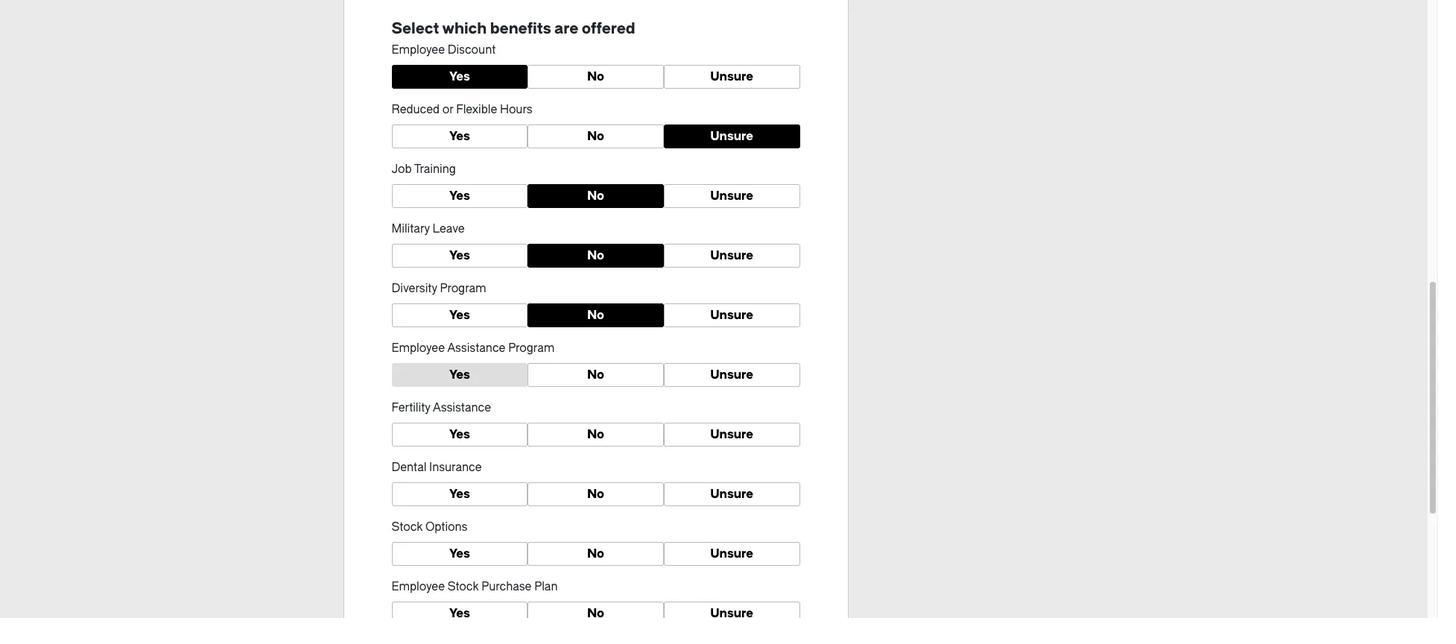 Task type: describe. For each thing, give the bounding box(es) containing it.
no button for job training
[[528, 184, 664, 208]]

yes for diversity program
[[450, 308, 470, 322]]

unsure button for employee discount
[[664, 65, 800, 89]]

unsure button for diversity program
[[664, 303, 800, 327]]

diversity
[[392, 282, 437, 295]]

unsure for fertility assistance
[[711, 427, 754, 441]]

plan
[[535, 580, 558, 593]]

yes button for fertility assistance
[[392, 423, 528, 447]]

dental
[[392, 461, 427, 474]]

no for stock options
[[588, 546, 605, 561]]

reduced
[[392, 103, 440, 116]]

dental insurance
[[392, 461, 482, 474]]

military
[[392, 222, 430, 236]]

yes for job training
[[450, 189, 470, 203]]

no button for employee assistance program
[[528, 363, 664, 387]]

no button for stock options
[[528, 542, 664, 566]]

unsure for employee discount
[[711, 69, 754, 84]]

training
[[414, 163, 456, 176]]

unsure for dental insurance
[[711, 487, 754, 501]]

no for dental insurance
[[588, 487, 605, 501]]

fertility assistance
[[392, 401, 491, 415]]

0 horizontal spatial program
[[440, 282, 487, 295]]

no button for dental insurance
[[528, 482, 664, 506]]

no for diversity program
[[588, 308, 605, 322]]

no button for diversity program
[[528, 303, 664, 327]]

select
[[392, 20, 439, 37]]

no button for military leave
[[528, 244, 664, 268]]

unsure button for stock options
[[664, 542, 800, 566]]

employee discount
[[392, 43, 496, 57]]

1 vertical spatial program
[[509, 341, 555, 355]]

no for military leave
[[588, 248, 605, 262]]

stock options
[[392, 520, 468, 534]]

benefits
[[490, 20, 551, 37]]

fertility
[[392, 401, 431, 415]]

unsure for employee assistance program
[[711, 368, 754, 382]]

job
[[392, 163, 412, 176]]

employee for employee assistance program
[[392, 341, 445, 355]]

insurance
[[430, 461, 482, 474]]

unsure for job training
[[711, 189, 754, 203]]

yes for stock options
[[450, 546, 470, 561]]

no for employee assistance program
[[588, 368, 605, 382]]

yes button for dental insurance
[[392, 482, 528, 506]]

unsure button for job training
[[664, 184, 800, 208]]

unsure for reduced or flexible hours
[[711, 129, 754, 143]]

are
[[555, 20, 579, 37]]

yes button for employee discount
[[392, 65, 528, 89]]

1 horizontal spatial stock
[[448, 580, 479, 593]]

unsure for stock options
[[711, 546, 754, 561]]

yes for military leave
[[450, 248, 470, 262]]

yes button for military leave
[[392, 244, 528, 268]]

employee for employee discount
[[392, 43, 445, 57]]

yes button for job training
[[392, 184, 528, 208]]

no button for reduced or flexible hours
[[528, 125, 664, 148]]

hours
[[500, 103, 533, 116]]

yes button for stock options
[[392, 542, 528, 566]]



Task type: vqa. For each thing, say whether or not it's contained in the screenshot.
third Global from the top of the page
no



Task type: locate. For each thing, give the bounding box(es) containing it.
job training
[[392, 163, 456, 176]]

3 no from the top
[[588, 189, 605, 203]]

yes down discount in the left top of the page
[[450, 69, 470, 84]]

3 unsure from the top
[[711, 189, 754, 203]]

unsure for diversity program
[[711, 308, 754, 322]]

assistance for fertility
[[433, 401, 491, 415]]

1 no button from the top
[[528, 65, 664, 89]]

yes down diversity program
[[450, 308, 470, 322]]

2 employee from the top
[[392, 341, 445, 355]]

yes down employee assistance program
[[450, 368, 470, 382]]

assistance for employee
[[447, 341, 506, 355]]

8 yes from the top
[[450, 487, 470, 501]]

no button for employee discount
[[528, 65, 664, 89]]

1 yes button from the top
[[392, 65, 528, 89]]

yes button down fertility assistance
[[392, 423, 528, 447]]

0 vertical spatial employee
[[392, 43, 445, 57]]

2 yes from the top
[[450, 129, 470, 143]]

6 unsure button from the top
[[664, 363, 800, 387]]

yes button for reduced or flexible hours
[[392, 125, 528, 148]]

discount
[[448, 43, 496, 57]]

employee
[[392, 43, 445, 57], [392, 341, 445, 355], [392, 580, 445, 593]]

2 vertical spatial employee
[[392, 580, 445, 593]]

1 yes from the top
[[450, 69, 470, 84]]

yes button down insurance on the bottom left of page
[[392, 482, 528, 506]]

0 horizontal spatial stock
[[392, 520, 423, 534]]

7 unsure from the top
[[711, 427, 754, 441]]

yes down insurance on the bottom left of page
[[450, 487, 470, 501]]

5 no button from the top
[[528, 303, 664, 327]]

yes down leave
[[450, 248, 470, 262]]

2 unsure from the top
[[711, 129, 754, 143]]

yes down options
[[450, 546, 470, 561]]

1 unsure from the top
[[711, 69, 754, 84]]

1 vertical spatial employee
[[392, 341, 445, 355]]

3 unsure button from the top
[[664, 184, 800, 208]]

yes down reduced or flexible hours
[[450, 129, 470, 143]]

4 yes button from the top
[[392, 244, 528, 268]]

offered
[[582, 20, 636, 37]]

2 no from the top
[[588, 129, 605, 143]]

6 yes button from the top
[[392, 363, 528, 387]]

3 yes from the top
[[450, 189, 470, 203]]

3 employee from the top
[[392, 580, 445, 593]]

6 no button from the top
[[528, 363, 664, 387]]

unsure button for military leave
[[664, 244, 800, 268]]

4 unsure from the top
[[711, 248, 754, 262]]

yes button down discount in the left top of the page
[[392, 65, 528, 89]]

5 unsure button from the top
[[664, 303, 800, 327]]

5 unsure from the top
[[711, 308, 754, 322]]

yes button for diversity program
[[392, 303, 528, 327]]

yes button up leave
[[392, 184, 528, 208]]

9 yes button from the top
[[392, 542, 528, 566]]

select which benefits are offered
[[392, 20, 636, 37]]

yes
[[450, 69, 470, 84], [450, 129, 470, 143], [450, 189, 470, 203], [450, 248, 470, 262], [450, 308, 470, 322], [450, 368, 470, 382], [450, 427, 470, 441], [450, 487, 470, 501], [450, 546, 470, 561]]

1 vertical spatial assistance
[[433, 401, 491, 415]]

8 no from the top
[[588, 487, 605, 501]]

6 yes from the top
[[450, 368, 470, 382]]

3 no button from the top
[[528, 184, 664, 208]]

reduced or flexible hours
[[392, 103, 533, 116]]

unsure button
[[664, 65, 800, 89], [664, 125, 800, 148], [664, 184, 800, 208], [664, 244, 800, 268], [664, 303, 800, 327], [664, 363, 800, 387], [664, 423, 800, 447], [664, 482, 800, 506], [664, 542, 800, 566]]

yes button down employee assistance program
[[392, 363, 528, 387]]

employee for employee stock purchase plan
[[392, 580, 445, 593]]

0 vertical spatial program
[[440, 282, 487, 295]]

assistance up fertility assistance
[[447, 341, 506, 355]]

military leave
[[392, 222, 465, 236]]

no button
[[528, 65, 664, 89], [528, 125, 664, 148], [528, 184, 664, 208], [528, 244, 664, 268], [528, 303, 664, 327], [528, 363, 664, 387], [528, 423, 664, 447], [528, 482, 664, 506], [528, 542, 664, 566]]

stock left options
[[392, 520, 423, 534]]

5 yes button from the top
[[392, 303, 528, 327]]

unsure button for employee assistance program
[[664, 363, 800, 387]]

yes for reduced or flexible hours
[[450, 129, 470, 143]]

yes button down options
[[392, 542, 528, 566]]

unsure for military leave
[[711, 248, 754, 262]]

no for reduced or flexible hours
[[588, 129, 605, 143]]

yes up leave
[[450, 189, 470, 203]]

8 unsure from the top
[[711, 487, 754, 501]]

5 no from the top
[[588, 308, 605, 322]]

yes for dental insurance
[[450, 487, 470, 501]]

5 yes from the top
[[450, 308, 470, 322]]

stock
[[392, 520, 423, 534], [448, 580, 479, 593]]

yes down fertility assistance
[[450, 427, 470, 441]]

8 no button from the top
[[528, 482, 664, 506]]

1 unsure button from the top
[[664, 65, 800, 89]]

employee stock purchase plan
[[392, 580, 558, 593]]

6 no from the top
[[588, 368, 605, 382]]

9 yes from the top
[[450, 546, 470, 561]]

9 no from the top
[[588, 546, 605, 561]]

2 yes button from the top
[[392, 125, 528, 148]]

unsure button for reduced or flexible hours
[[664, 125, 800, 148]]

7 yes button from the top
[[392, 423, 528, 447]]

9 no button from the top
[[528, 542, 664, 566]]

1 horizontal spatial program
[[509, 341, 555, 355]]

yes button for employee assistance program
[[392, 363, 528, 387]]

4 no button from the top
[[528, 244, 664, 268]]

9 unsure from the top
[[711, 546, 754, 561]]

8 unsure button from the top
[[664, 482, 800, 506]]

7 yes from the top
[[450, 427, 470, 441]]

employee down stock options in the bottom of the page
[[392, 580, 445, 593]]

which
[[443, 20, 487, 37]]

0 vertical spatial stock
[[392, 520, 423, 534]]

employee down diversity
[[392, 341, 445, 355]]

program
[[440, 282, 487, 295], [509, 341, 555, 355]]

3 yes button from the top
[[392, 184, 528, 208]]

leave
[[433, 222, 465, 236]]

yes button down diversity program
[[392, 303, 528, 327]]

no
[[588, 69, 605, 84], [588, 129, 605, 143], [588, 189, 605, 203], [588, 248, 605, 262], [588, 308, 605, 322], [588, 368, 605, 382], [588, 427, 605, 441], [588, 487, 605, 501], [588, 546, 605, 561]]

yes button down leave
[[392, 244, 528, 268]]

diversity program
[[392, 282, 487, 295]]

4 no from the top
[[588, 248, 605, 262]]

no for job training
[[588, 189, 605, 203]]

unsure button for dental insurance
[[664, 482, 800, 506]]

yes for employee discount
[[450, 69, 470, 84]]

1 employee from the top
[[392, 43, 445, 57]]

unsure button for fertility assistance
[[664, 423, 800, 447]]

employee down select
[[392, 43, 445, 57]]

assistance
[[447, 341, 506, 355], [433, 401, 491, 415]]

yes button
[[392, 65, 528, 89], [392, 125, 528, 148], [392, 184, 528, 208], [392, 244, 528, 268], [392, 303, 528, 327], [392, 363, 528, 387], [392, 423, 528, 447], [392, 482, 528, 506], [392, 542, 528, 566]]

4 unsure button from the top
[[664, 244, 800, 268]]

yes button down reduced or flexible hours
[[392, 125, 528, 148]]

6 unsure from the top
[[711, 368, 754, 382]]

7 no button from the top
[[528, 423, 664, 447]]

1 vertical spatial stock
[[448, 580, 479, 593]]

no button for fertility assistance
[[528, 423, 664, 447]]

or
[[443, 103, 454, 116]]

yes for fertility assistance
[[450, 427, 470, 441]]

yes for employee assistance program
[[450, 368, 470, 382]]

4 yes from the top
[[450, 248, 470, 262]]

1 no from the top
[[588, 69, 605, 84]]

assistance right fertility
[[433, 401, 491, 415]]

flexible
[[456, 103, 497, 116]]

purchase
[[482, 580, 532, 593]]

9 unsure button from the top
[[664, 542, 800, 566]]

2 no button from the top
[[528, 125, 664, 148]]

0 vertical spatial assistance
[[447, 341, 506, 355]]

unsure
[[711, 69, 754, 84], [711, 129, 754, 143], [711, 189, 754, 203], [711, 248, 754, 262], [711, 308, 754, 322], [711, 368, 754, 382], [711, 427, 754, 441], [711, 487, 754, 501], [711, 546, 754, 561]]

7 no from the top
[[588, 427, 605, 441]]

no for employee discount
[[588, 69, 605, 84]]

employee assistance program
[[392, 341, 555, 355]]

2 unsure button from the top
[[664, 125, 800, 148]]

stock left "purchase"
[[448, 580, 479, 593]]

8 yes button from the top
[[392, 482, 528, 506]]

no for fertility assistance
[[588, 427, 605, 441]]

7 unsure button from the top
[[664, 423, 800, 447]]

options
[[426, 520, 468, 534]]



